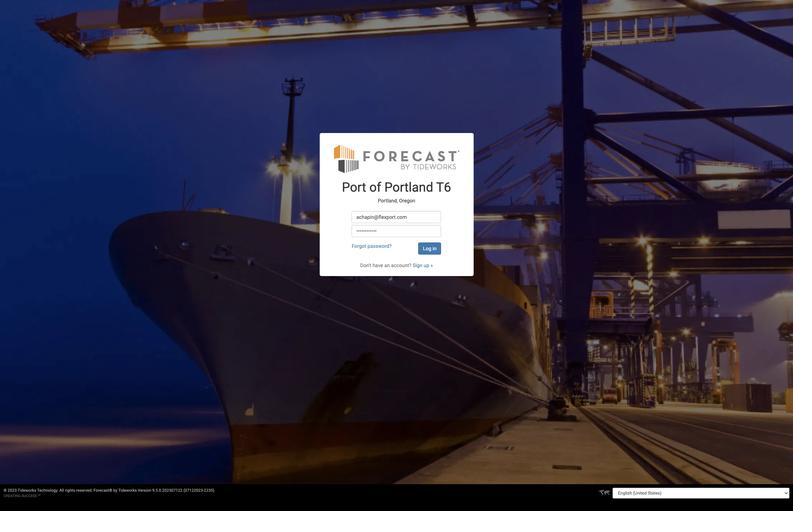 Task type: describe. For each thing, give the bounding box(es) containing it.
reserved.
[[76, 489, 93, 494]]

sign
[[413, 263, 423, 268]]

in
[[433, 246, 437, 252]]

log
[[423, 246, 432, 252]]

log in button
[[419, 243, 441, 255]]

2235)
[[204, 489, 214, 494]]

version
[[138, 489, 151, 494]]

Email or username text field
[[352, 211, 441, 223]]

t6
[[436, 180, 451, 195]]

2023
[[8, 489, 17, 494]]

forgot
[[352, 243, 366, 249]]

©
[[4, 489, 7, 494]]

account?
[[391, 263, 412, 268]]

technology.
[[37, 489, 58, 494]]

forgot password? link
[[352, 243, 392, 249]]

by
[[113, 489, 117, 494]]

port
[[342, 180, 366, 195]]

an
[[384, 263, 390, 268]]

all
[[59, 489, 64, 494]]

9.5.0.202307122
[[152, 489, 183, 494]]

forecast®
[[94, 489, 112, 494]]

password?
[[368, 243, 392, 249]]

port of portland t6 portland, oregon
[[342, 180, 451, 204]]

»
[[431, 263, 433, 268]]



Task type: locate. For each thing, give the bounding box(es) containing it.
creating
[[4, 495, 21, 499]]

tideworks
[[18, 489, 36, 494], [118, 489, 137, 494]]

success
[[21, 495, 37, 499]]

forecast® by tideworks image
[[334, 144, 459, 174]]

oregon
[[399, 198, 415, 204]]

portland,
[[378, 198, 398, 204]]

Password password field
[[352, 225, 441, 237]]

sign up » link
[[413, 263, 433, 268]]

up
[[424, 263, 429, 268]]

© 2023 tideworks technology. all rights reserved. forecast® by tideworks version 9.5.0.202307122 (07122023-2235) creating success ℠
[[4, 489, 214, 499]]

portland
[[385, 180, 433, 195]]

tideworks up the success
[[18, 489, 36, 494]]

1 tideworks from the left
[[18, 489, 36, 494]]

tideworks right by
[[118, 489, 137, 494]]

don't have an account? sign up »
[[360, 263, 433, 268]]

of
[[370, 180, 381, 195]]

rights
[[65, 489, 75, 494]]

have
[[373, 263, 383, 268]]

℠
[[38, 495, 41, 499]]

1 horizontal spatial tideworks
[[118, 489, 137, 494]]

don't
[[360, 263, 371, 268]]

2 tideworks from the left
[[118, 489, 137, 494]]

0 horizontal spatial tideworks
[[18, 489, 36, 494]]

(07122023-
[[184, 489, 204, 494]]

forgot password? log in
[[352, 243, 437, 252]]



Task type: vqa. For each thing, say whether or not it's contained in the screenshot.
Forgot password? Link
yes



